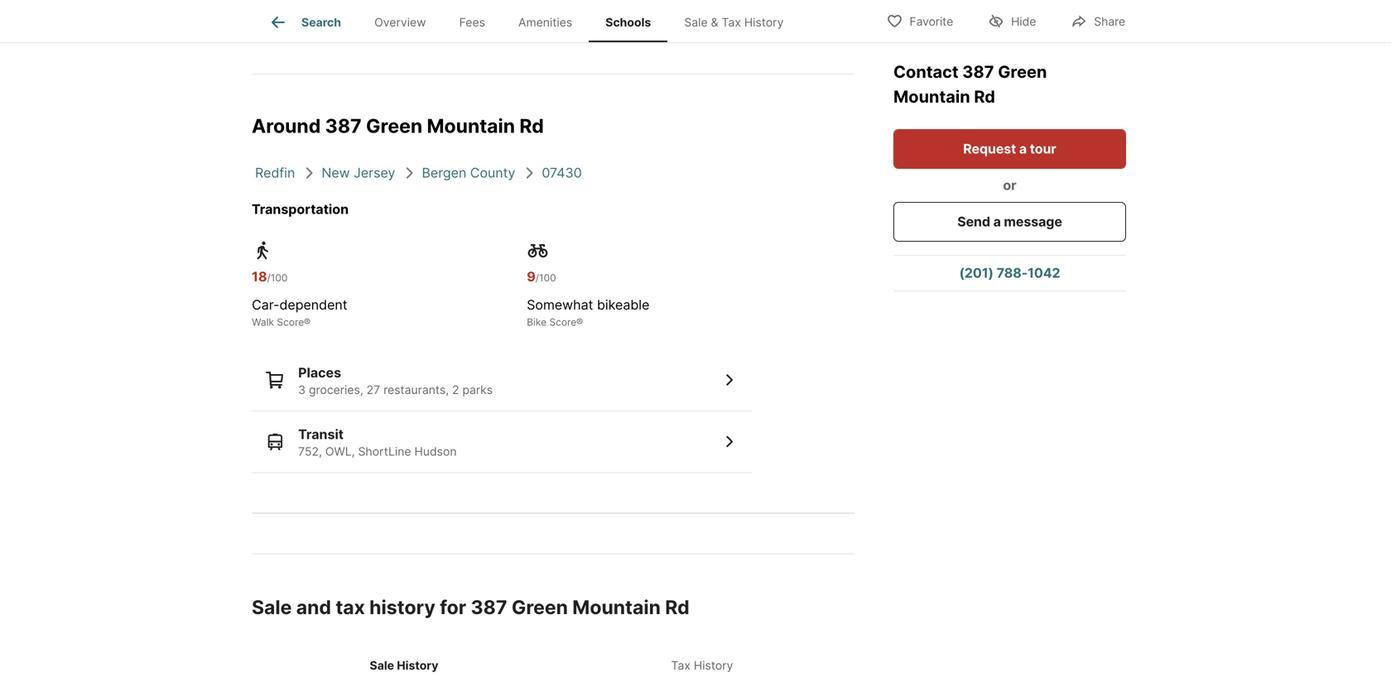 Task type: locate. For each thing, give the bounding box(es) containing it.
® down somewhat at the top of page
[[577, 316, 583, 328]]

hudson
[[415, 445, 457, 459]]

places 3 groceries, 27 restaurants, 2 parks
[[298, 365, 493, 397]]

0 horizontal spatial a
[[994, 214, 1001, 230]]

0 vertical spatial rd
[[974, 87, 996, 107]]

send
[[958, 214, 991, 230]]

0 horizontal spatial /100
[[267, 272, 288, 284]]

mountain
[[894, 87, 971, 107], [427, 114, 515, 138], [573, 596, 661, 619]]

rd up tax history tab
[[665, 596, 690, 619]]

1 vertical spatial sale
[[252, 596, 292, 619]]

redfin
[[255, 165, 295, 181]]

788-
[[997, 265, 1028, 281]]

history for tax history
[[694, 659, 733, 673]]

0 horizontal spatial score
[[277, 316, 304, 328]]

bergen county
[[422, 165, 516, 181]]

1 horizontal spatial mountain
[[573, 596, 661, 619]]

1 vertical spatial tax
[[671, 659, 691, 673]]

overview tab
[[358, 2, 443, 42]]

2 horizontal spatial history
[[745, 15, 784, 29]]

a for request
[[1020, 141, 1027, 157]]

07430 link
[[542, 165, 582, 181]]

® inside car-dependent walk score ®
[[304, 316, 311, 328]]

tax
[[336, 596, 365, 619]]

2 horizontal spatial green
[[998, 62, 1047, 82]]

07430
[[542, 165, 582, 181]]

request a tour button
[[894, 129, 1127, 169]]

/100 up somewhat at the top of page
[[536, 272, 556, 284]]

score
[[277, 316, 304, 328], [550, 316, 577, 328]]

walk
[[252, 316, 274, 328]]

fees tab
[[443, 2, 502, 42]]

387 down hide button
[[963, 62, 995, 82]]

request a tour
[[964, 141, 1057, 157]]

1 horizontal spatial rd
[[665, 596, 690, 619]]

jersey
[[354, 165, 396, 181]]

387 green mountain rd
[[894, 62, 1047, 107]]

score inside somewhat bikeable bike score ®
[[550, 316, 577, 328]]

0 horizontal spatial rd
[[520, 114, 544, 138]]

0 horizontal spatial history
[[397, 659, 439, 673]]

387 right 'for'
[[471, 596, 507, 619]]

2 horizontal spatial rd
[[974, 87, 996, 107]]

0 horizontal spatial sale
[[252, 596, 292, 619]]

green
[[998, 62, 1047, 82], [366, 114, 423, 138], [512, 596, 568, 619]]

1 horizontal spatial ®
[[577, 316, 583, 328]]

1 vertical spatial 387
[[325, 114, 362, 138]]

0 horizontal spatial mountain
[[427, 114, 515, 138]]

overview
[[375, 15, 426, 29]]

score down somewhat at the top of page
[[550, 316, 577, 328]]

0 vertical spatial tax
[[722, 15, 741, 29]]

(201)
[[960, 265, 994, 281]]

1 vertical spatial a
[[994, 214, 1001, 230]]

for
[[440, 596, 466, 619]]

a
[[1020, 141, 1027, 157], [994, 214, 1001, 230]]

mountain inside 387 green mountain rd
[[894, 87, 971, 107]]

message
[[1004, 214, 1063, 230]]

2 vertical spatial green
[[512, 596, 568, 619]]

hide
[[1012, 14, 1037, 29]]

history inside sale history tab
[[397, 659, 439, 673]]

favorite
[[910, 14, 954, 29]]

a left tour at the right top of page
[[1020, 141, 1027, 157]]

0 vertical spatial a
[[1020, 141, 1027, 157]]

1 score from the left
[[277, 316, 304, 328]]

®
[[304, 316, 311, 328], [577, 316, 583, 328]]

places
[[298, 365, 341, 381]]

schools tab
[[589, 2, 668, 42]]

387
[[963, 62, 995, 82], [325, 114, 362, 138], [471, 596, 507, 619]]

1 horizontal spatial tax
[[722, 15, 741, 29]]

1 tab list from the top
[[252, 0, 814, 42]]

0 vertical spatial mountain
[[894, 87, 971, 107]]

history
[[745, 15, 784, 29], [397, 659, 439, 673], [694, 659, 733, 673]]

amenities
[[519, 15, 573, 29]]

2 vertical spatial 387
[[471, 596, 507, 619]]

score for somewhat
[[550, 316, 577, 328]]

favorite button
[[873, 4, 968, 38]]

sale history
[[370, 659, 439, 673]]

sale down history
[[370, 659, 394, 673]]

2 score from the left
[[550, 316, 577, 328]]

0 horizontal spatial green
[[366, 114, 423, 138]]

1 vertical spatial tab list
[[252, 642, 855, 683]]

1 vertical spatial green
[[366, 114, 423, 138]]

2 tab list from the top
[[252, 642, 855, 683]]

transit 752, owl, shortline hudson
[[298, 426, 457, 459]]

/100 up car-
[[267, 272, 288, 284]]

/100 inside 9 /100
[[536, 272, 556, 284]]

somewhat bikeable bike score ®
[[527, 297, 650, 328]]

2 horizontal spatial sale
[[685, 15, 708, 29]]

2 vertical spatial sale
[[370, 659, 394, 673]]

restaurants,
[[384, 383, 449, 397]]

tax
[[722, 15, 741, 29], [671, 659, 691, 673]]

share
[[1094, 14, 1126, 29]]

tour
[[1030, 141, 1057, 157]]

0 vertical spatial sale
[[685, 15, 708, 29]]

3
[[298, 383, 306, 397]]

1 /100 from the left
[[267, 272, 288, 284]]

1 horizontal spatial history
[[694, 659, 733, 673]]

rd up request
[[974, 87, 996, 107]]

dependent
[[280, 297, 348, 313]]

18 /100
[[252, 269, 288, 285]]

county
[[470, 165, 516, 181]]

2 horizontal spatial mountain
[[894, 87, 971, 107]]

new jersey
[[322, 165, 396, 181]]

(201) 788-1042 link
[[894, 256, 1127, 291]]

1 vertical spatial mountain
[[427, 114, 515, 138]]

® down dependent
[[304, 316, 311, 328]]

9 /100
[[527, 269, 556, 285]]

1 horizontal spatial 387
[[471, 596, 507, 619]]

sale
[[685, 15, 708, 29], [252, 596, 292, 619], [370, 659, 394, 673]]

1 horizontal spatial sale
[[370, 659, 394, 673]]

score for car-
[[277, 316, 304, 328]]

/100 for 9
[[536, 272, 556, 284]]

tab list
[[252, 0, 814, 42], [252, 642, 855, 683]]

/100
[[267, 272, 288, 284], [536, 272, 556, 284]]

history inside tax history tab
[[694, 659, 733, 673]]

score inside car-dependent walk score ®
[[277, 316, 304, 328]]

0 horizontal spatial ®
[[304, 316, 311, 328]]

2 /100 from the left
[[536, 272, 556, 284]]

rd up 07430
[[520, 114, 544, 138]]

contact
[[894, 62, 963, 82]]

send a message button
[[894, 202, 1127, 242]]

1 horizontal spatial a
[[1020, 141, 1027, 157]]

2 ® from the left
[[577, 316, 583, 328]]

9
[[527, 269, 536, 285]]

387 up 'new'
[[325, 114, 362, 138]]

sale left and on the bottom of page
[[252, 596, 292, 619]]

send a message
[[958, 214, 1063, 230]]

2 horizontal spatial 387
[[963, 62, 995, 82]]

rd
[[974, 87, 996, 107], [520, 114, 544, 138], [665, 596, 690, 619]]

1 horizontal spatial /100
[[536, 272, 556, 284]]

new
[[322, 165, 350, 181]]

search link
[[268, 12, 341, 32]]

0 vertical spatial tab list
[[252, 0, 814, 42]]

score right the walk
[[277, 316, 304, 328]]

new jersey link
[[322, 165, 396, 181]]

sale left &
[[685, 15, 708, 29]]

fees
[[459, 15, 485, 29]]

1 ® from the left
[[304, 316, 311, 328]]

tax history
[[671, 659, 733, 673]]

® inside somewhat bikeable bike score ®
[[577, 316, 583, 328]]

0 vertical spatial 387
[[963, 62, 995, 82]]

sale for sale & tax history
[[685, 15, 708, 29]]

parks
[[463, 383, 493, 397]]

sale & tax history tab
[[668, 2, 801, 42]]

0 vertical spatial green
[[998, 62, 1047, 82]]

a right send
[[994, 214, 1001, 230]]

schools
[[606, 15, 651, 29]]

1 horizontal spatial score
[[550, 316, 577, 328]]

/100 inside 18 /100
[[267, 272, 288, 284]]

2 vertical spatial rd
[[665, 596, 690, 619]]



Task type: describe. For each thing, give the bounding box(es) containing it.
sale for sale history
[[370, 659, 394, 673]]

history for sale history
[[397, 659, 439, 673]]

sale history tab
[[255, 645, 553, 683]]

tax history tab
[[553, 645, 852, 683]]

a for send
[[994, 214, 1001, 230]]

owl,
[[325, 445, 355, 459]]

groceries,
[[309, 383, 363, 397]]

somewhat
[[527, 297, 593, 313]]

or
[[1003, 177, 1017, 193]]

2 vertical spatial mountain
[[573, 596, 661, 619]]

sale & tax history
[[685, 15, 784, 29]]

(201) 788-1042 button
[[894, 256, 1127, 291]]

bike
[[527, 316, 547, 328]]

around 387 green mountain rd
[[252, 114, 544, 138]]

&
[[711, 15, 719, 29]]

request
[[964, 141, 1017, 157]]

1042
[[1028, 265, 1061, 281]]

tab list containing sale history
[[252, 642, 855, 683]]

1 horizontal spatial green
[[512, 596, 568, 619]]

hide button
[[974, 4, 1051, 38]]

bikeable
[[597, 297, 650, 313]]

transportation
[[252, 201, 349, 217]]

transit
[[298, 426, 344, 443]]

and
[[296, 596, 331, 619]]

sale and tax history for 387 green mountain rd
[[252, 596, 690, 619]]

share button
[[1057, 4, 1140, 38]]

history
[[370, 596, 436, 619]]

car-dependent walk score ®
[[252, 297, 348, 328]]

bergen county link
[[422, 165, 516, 181]]

sale for sale and tax history for 387 green mountain rd
[[252, 596, 292, 619]]

0 horizontal spatial 387
[[325, 114, 362, 138]]

amenities tab
[[502, 2, 589, 42]]

search
[[302, 15, 341, 29]]

2
[[452, 383, 459, 397]]

® for car-
[[304, 316, 311, 328]]

/100 for 18
[[267, 272, 288, 284]]

387 inside 387 green mountain rd
[[963, 62, 995, 82]]

history inside sale & tax history tab
[[745, 15, 784, 29]]

green inside 387 green mountain rd
[[998, 62, 1047, 82]]

27
[[367, 383, 380, 397]]

tab list containing search
[[252, 0, 814, 42]]

redfin link
[[255, 165, 295, 181]]

around
[[252, 114, 321, 138]]

18
[[252, 269, 267, 285]]

car-
[[252, 297, 280, 313]]

bergen
[[422, 165, 467, 181]]

(201) 788-1042
[[960, 265, 1061, 281]]

rd inside 387 green mountain rd
[[974, 87, 996, 107]]

® for somewhat
[[577, 316, 583, 328]]

752,
[[298, 445, 322, 459]]

shortline
[[358, 445, 411, 459]]

0 horizontal spatial tax
[[671, 659, 691, 673]]

1 vertical spatial rd
[[520, 114, 544, 138]]



Task type: vqa. For each thing, say whether or not it's contained in the screenshot.
Sale to the left
yes



